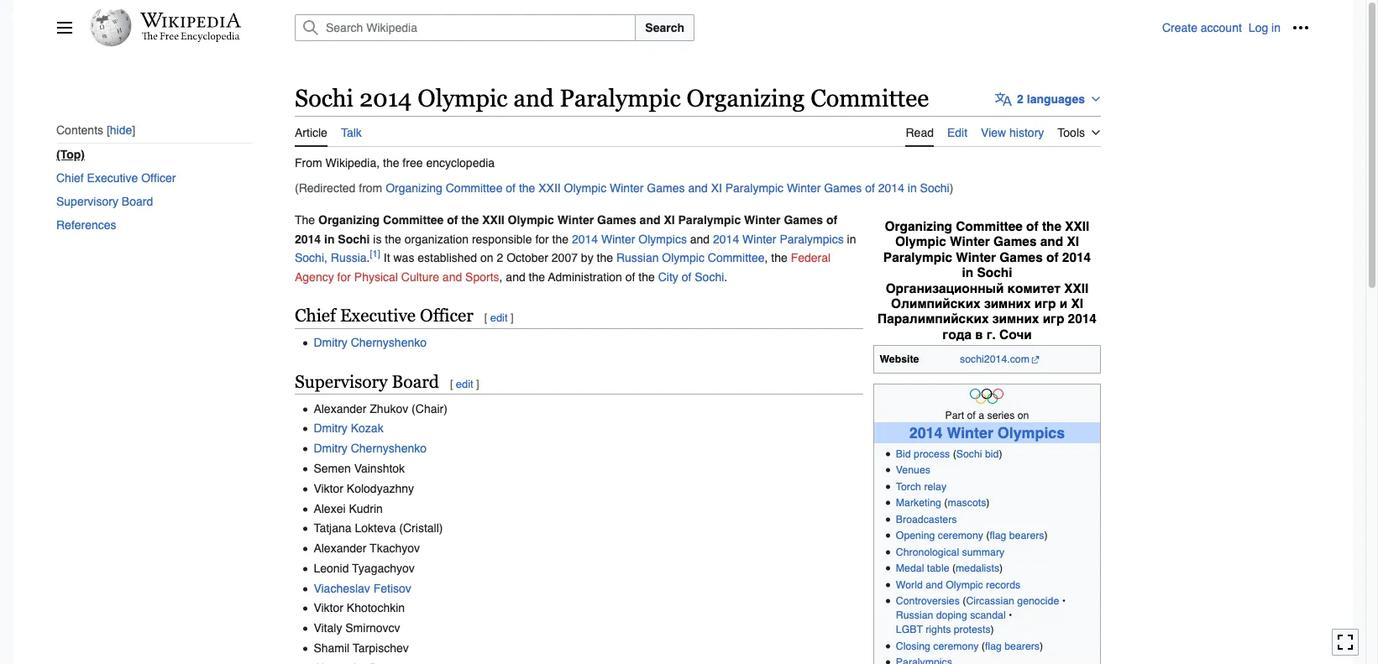 Task type: locate. For each thing, give the bounding box(es) containing it.
0 horizontal spatial .
[[367, 251, 370, 265]]

0 vertical spatial for
[[535, 232, 549, 246]]

0 vertical spatial supervisory
[[56, 195, 118, 209]]

viacheslav fetisov link
[[314, 582, 411, 595]]

chernyshenko up zhukov
[[351, 336, 427, 349]]

in inside is the organization responsible for the 2014 winter olympics and 2014 winter paralympics in sochi, russia . [1] it was established on 2 october 2007 by the russian olympic committee , the
[[847, 232, 856, 246]]

committee inside organizing committee of the xxii olympic winter games and xi paralympic winter games of 2014 in sochi
[[383, 214, 444, 227]]

olympics up russian olympic committee link
[[639, 232, 687, 246]]

alexander up dmitry kozak link at the bottom left of page
[[314, 402, 367, 415]]

flag bearers link up summary
[[990, 530, 1044, 542]]

0 vertical spatial dmitry
[[314, 336, 348, 349]]

medal table link
[[896, 563, 950, 575]]

organizing down free
[[386, 181, 443, 195]]

0 horizontal spatial executive
[[87, 172, 138, 185]]

0 horizontal spatial officer
[[141, 172, 176, 185]]

1 vertical spatial edit link
[[456, 378, 473, 390]]

chief executive officer
[[56, 172, 176, 185], [295, 306, 474, 326]]

ceremony down lgbt rights protests 'link'
[[933, 641, 979, 653]]

1 vertical spatial ]
[[476, 378, 479, 390]]

dmitry chernyshenko link down kozak
[[314, 442, 427, 455]]

flag up summary
[[990, 530, 1006, 542]]

2 viktor from the top
[[314, 602, 343, 615]]

1 horizontal spatial edit link
[[490, 312, 508, 324]]

sochi
[[295, 85, 354, 112], [920, 181, 950, 195], [338, 232, 370, 246], [977, 265, 1012, 281], [695, 270, 724, 284], [956, 448, 982, 460]]

organizing down search search field
[[687, 85, 805, 112]]

dmitry up semen
[[314, 442, 348, 455]]

executive up supervisory board "link"
[[87, 172, 138, 185]]

и
[[1060, 296, 1068, 312]]

0 horizontal spatial edit
[[456, 378, 473, 390]]

1 vertical spatial chief executive officer
[[295, 306, 474, 326]]

1 vertical spatial executive
[[340, 306, 416, 326]]

0 vertical spatial ,
[[765, 251, 768, 265]]

broadcasters
[[896, 514, 957, 526]]

the inside organizing committee of the xxii olympic winter games and xi paralympic winter games of 2014 in sochi
[[461, 214, 479, 227]]

2014 winter olympics link up the , and the administration of the city of sochi .
[[572, 232, 687, 246]]

russian up lgbt on the bottom right
[[896, 610, 933, 622]]

flag
[[990, 530, 1006, 542], [985, 641, 1002, 653]]

city
[[658, 270, 678, 284]]

1 horizontal spatial board
[[392, 372, 439, 392]]

sochi up article link
[[295, 85, 354, 112]]

officer down culture
[[420, 306, 474, 326]]

0 vertical spatial ]
[[511, 312, 514, 324]]

1 horizontal spatial supervisory
[[295, 372, 388, 392]]

) down bid
[[986, 497, 990, 509]]

is
[[373, 232, 382, 246]]

xxii inside organizing committee of the xxii olympic winter games and xi paralympic winter games of 2014 in sochi
[[482, 214, 505, 227]]

chief executive officer up supervisory board "link"
[[56, 172, 176, 185]]

viktor up vitaly
[[314, 602, 343, 615]]

2014
[[359, 85, 412, 112], [878, 181, 905, 195], [295, 232, 321, 246], [572, 232, 598, 246], [713, 232, 739, 246], [1062, 250, 1091, 265], [1068, 312, 1097, 327], [909, 424, 943, 442]]

0 vertical spatial board
[[122, 195, 153, 209]]

sochi inside organizing committee of the xxii olympic winter games and xi paralympic winter games of 2014 in sochi организационный комитет xxii олимпийских зимних игр и xi паралимпийских зимних игр 2014 года в г. сочи
[[977, 265, 1012, 281]]

vainshtok
[[354, 462, 405, 475]]

in up организационный at the right of the page
[[962, 265, 974, 281]]

personal tools navigation
[[1162, 14, 1314, 41]]

genocide
[[1017, 595, 1059, 607]]

in right paralympics at the top right
[[847, 232, 856, 246]]

wikipedia image
[[140, 13, 241, 28]]

sochi,
[[295, 251, 327, 265]]

1 vertical spatial flag
[[985, 641, 1002, 653]]

vitaly
[[314, 622, 342, 635]]

1 vertical spatial •
[[1009, 610, 1012, 622]]

(redirected from organizing committee of the xxii olympic winter games and xi paralympic winter games of 2014 in sochi )
[[295, 181, 954, 195]]

view
[[981, 126, 1006, 139]]

1 vertical spatial officer
[[420, 306, 474, 326]]

1 vertical spatial olympics
[[998, 424, 1065, 442]]

1 horizontal spatial ]
[[511, 312, 514, 324]]

and inside organizing committee of the xxii olympic winter games and xi paralympic winter games of 2014 in sochi
[[640, 214, 661, 227]]

0 horizontal spatial supervisory board
[[56, 195, 153, 209]]

officer down (top) link
[[141, 172, 176, 185]]

2 chernyshenko from the top
[[351, 442, 427, 455]]

organizing committee of the xxii olympic winter games and xi paralympic winter games of 2014 in sochi
[[295, 214, 838, 246]]

0 horizontal spatial [ edit ]
[[450, 378, 479, 390]]

olympic rings image
[[970, 389, 1004, 404]]

of inside part of a series on 2014 winter olympics
[[967, 410, 976, 422]]

0 horizontal spatial supervisory
[[56, 195, 118, 209]]

1 vertical spatial 2
[[497, 251, 503, 265]]

committee up organization
[[383, 214, 444, 227]]

russian inside bid process ( sochi bid ) venues torch relay marketing ( mascots ) broadcasters opening ceremony ( flag bearers ) chronological summary medal table ( medalists ) world and olympic records controversies ( circassian genocide • russian doping scandal • lgbt rights protests ) closing ceremony ( flag bearers )
[[896, 610, 933, 622]]

games
[[647, 181, 685, 195], [824, 181, 862, 195], [597, 214, 636, 227], [784, 214, 823, 227], [994, 234, 1037, 250], [1000, 250, 1043, 265]]

sochi up russia
[[338, 232, 370, 246]]

article
[[295, 126, 327, 139]]

2007
[[552, 251, 578, 265]]

0 vertical spatial chief executive officer
[[56, 172, 176, 185]]

it
[[384, 251, 390, 265]]

board inside "link"
[[122, 195, 153, 209]]

supervisory board
[[56, 195, 153, 209], [295, 372, 439, 392]]

for down russia
[[337, 270, 351, 284]]

chernyshenko
[[351, 336, 427, 349], [351, 442, 427, 455]]

1 vertical spatial supervisory
[[295, 372, 388, 392]]

1 horizontal spatial 2014 winter olympics link
[[909, 424, 1065, 442]]

olympic up city of sochi link
[[662, 251, 705, 265]]

russian up the , and the administration of the city of sochi .
[[616, 251, 659, 265]]

1 vertical spatial chernyshenko
[[351, 442, 427, 455]]

olympic down "medalists" link
[[946, 579, 983, 591]]

committee down "2014 winter paralympics" link
[[708, 251, 765, 265]]

xi
[[711, 181, 722, 195], [664, 214, 675, 227], [1067, 234, 1079, 250], [1071, 296, 1083, 312]]

paralympic up организационный at the right of the page
[[883, 250, 952, 265]]

edit link for chief executive officer
[[490, 312, 508, 324]]

officer inside sochi 2014 olympic and paralympic organizing committee element
[[420, 306, 474, 326]]

committee up read link
[[811, 85, 929, 112]]

0 horizontal spatial on
[[480, 251, 493, 265]]

ceremony up "chronological summary" link at right bottom
[[938, 530, 983, 542]]

0 vertical spatial olympics
[[639, 232, 687, 246]]

in inside organizing committee of the xxii olympic winter games and xi paralympic winter games of 2014 in sochi организационный комитет xxii олимпийских зимних игр и xi паралимпийских зимних игр 2014 года в г. сочи
[[962, 265, 974, 281]]

, down responsible
[[499, 270, 503, 284]]

board down chief executive officer link
[[122, 195, 153, 209]]

1 vertical spatial russian
[[896, 610, 933, 622]]

(redirected
[[295, 181, 356, 195]]

. inside is the organization responsible for the 2014 winter olympics and 2014 winter paralympics in sochi, russia . [1] it was established on 2 october 2007 by the russian olympic committee , the
[[367, 251, 370, 265]]

1 vertical spatial edit
[[456, 378, 473, 390]]

1 dmitry chernyshenko link from the top
[[314, 336, 427, 349]]

0 horizontal spatial olympics
[[639, 232, 687, 246]]

supervisory up dmitry kozak link at the bottom left of page
[[295, 372, 388, 392]]

xi up и
[[1067, 234, 1079, 250]]

1 vertical spatial [
[[450, 378, 453, 390]]

flag bearers link down scandal
[[985, 641, 1040, 653]]

on right series
[[1018, 410, 1029, 422]]

olympic inside organizing committee of the xxii olympic winter games and xi paralympic winter games of 2014 in sochi
[[508, 214, 554, 227]]

sochi 2014 olympic and paralympic organizing committee element
[[295, 147, 1101, 664]]

2 down responsible
[[497, 251, 503, 265]]

1 vertical spatial [ edit ]
[[450, 378, 479, 390]]

committee up организационный at the right of the page
[[956, 219, 1023, 234]]

create account link
[[1162, 21, 1242, 34]]

edit
[[947, 126, 968, 139]]

• right genocide
[[1062, 595, 1066, 607]]

1 chernyshenko from the top
[[351, 336, 427, 349]]

2014 winter olympics link down a
[[909, 424, 1065, 442]]

supervisory up references
[[56, 195, 118, 209]]

edit link for supervisory board
[[456, 378, 473, 390]]

in inside organizing committee of the xxii olympic winter games and xi paralympic winter games of 2014 in sochi
[[324, 232, 335, 246]]

for
[[535, 232, 549, 246], [337, 270, 351, 284]]

1 vertical spatial on
[[1018, 410, 1029, 422]]

1 vertical spatial chief
[[295, 306, 336, 326]]

0 vertical spatial .
[[367, 251, 370, 265]]

1 vertical spatial for
[[337, 270, 351, 284]]

doping
[[936, 610, 967, 622]]

1 vertical spatial ,
[[499, 270, 503, 284]]

hide button
[[107, 124, 135, 137]]

create
[[1162, 21, 1198, 34]]

board up the '(chair)'
[[392, 372, 439, 392]]

1 horizontal spatial •
[[1062, 595, 1066, 607]]

the
[[383, 156, 399, 169], [519, 181, 535, 195], [461, 214, 479, 227], [1042, 219, 1062, 234], [385, 232, 401, 246], [552, 232, 569, 246], [597, 251, 613, 265], [771, 251, 788, 265], [529, 270, 545, 284], [639, 270, 655, 284]]

0 horizontal spatial [
[[450, 378, 453, 390]]

0 vertical spatial alexander
[[314, 402, 367, 415]]

olympic up encyclopedia
[[418, 85, 508, 112]]

supervisory board inside "link"
[[56, 195, 153, 209]]

0 vertical spatial russian
[[616, 251, 659, 265]]

paralympic up "2014 winter paralympics" link
[[725, 181, 784, 195]]

0 vertical spatial [ edit ]
[[484, 312, 514, 324]]

bearers
[[1009, 530, 1044, 542], [1005, 641, 1040, 653]]

1 vertical spatial ceremony
[[933, 641, 979, 653]]

1 vertical spatial supervisory board
[[295, 372, 439, 392]]

and
[[513, 85, 554, 112], [688, 181, 708, 195], [640, 214, 661, 227], [690, 232, 710, 246], [1040, 234, 1063, 250], [442, 270, 462, 284], [506, 270, 526, 284], [926, 579, 943, 591]]

supervisory board inside sochi 2014 olympic and paralympic organizing committee element
[[295, 372, 439, 392]]

dmitry kozak link
[[314, 422, 384, 435]]

зимних down комитет
[[984, 296, 1031, 312]]

chief down (top)
[[56, 172, 84, 185]]

log
[[1249, 21, 1268, 34]]

and inside is the organization responsible for the 2014 winter olympics and 2014 winter paralympics in sochi, russia . [1] it was established on 2 october 2007 by the russian olympic committee , the
[[690, 232, 710, 246]]

torch
[[896, 481, 921, 493]]

physical
[[354, 270, 398, 284]]

0 vertical spatial edit link
[[490, 312, 508, 324]]

0 vertical spatial on
[[480, 251, 493, 265]]

winter inside part of a series on 2014 winter olympics
[[947, 424, 993, 442]]

0 horizontal spatial ]
[[476, 378, 479, 390]]

edit for supervisory board
[[456, 378, 473, 390]]

winter
[[610, 181, 644, 195], [787, 181, 821, 195], [557, 214, 594, 227], [744, 214, 781, 227], [601, 232, 635, 246], [743, 232, 777, 246], [950, 234, 990, 250], [956, 250, 996, 265], [947, 424, 993, 442]]

organizing committee of the xxii olympic winter games and xi paralympic winter games of 2014 in sochi link
[[386, 181, 950, 195]]

сочи
[[1000, 328, 1032, 343]]

dmitry down "agency"
[[314, 336, 348, 349]]

Search search field
[[275, 14, 1162, 41]]

,
[[765, 251, 768, 265], [499, 270, 503, 284]]

1 horizontal spatial ,
[[765, 251, 768, 265]]

1 vertical spatial bearers
[[1005, 641, 1040, 653]]

october
[[507, 251, 548, 265]]

supervisory
[[56, 195, 118, 209], [295, 372, 388, 392]]

in right log
[[1272, 21, 1281, 34]]

contents
[[56, 124, 103, 137]]

and inside bid process ( sochi bid ) venues torch relay marketing ( mascots ) broadcasters opening ceremony ( flag bearers ) chronological summary medal table ( medalists ) world and olympic records controversies ( circassian genocide • russian doping scandal • lgbt rights protests ) closing ceremony ( flag bearers )
[[926, 579, 943, 591]]

1 horizontal spatial olympics
[[998, 424, 1065, 442]]

paralympic up russian olympic committee link
[[678, 214, 741, 227]]

sochi inside organizing committee of the xxii olympic winter games and xi paralympic winter games of 2014 in sochi
[[338, 232, 370, 246]]

sochi2014.com link
[[960, 354, 1040, 365]]

0 horizontal spatial russian
[[616, 251, 659, 265]]

( up summary
[[986, 530, 990, 542]]

2 vertical spatial dmitry
[[314, 442, 348, 455]]

1 vertical spatial viktor
[[314, 602, 343, 615]]

0 vertical spatial 2014 winter olympics link
[[572, 232, 687, 246]]

organizing up "is"
[[318, 214, 380, 227]]

create account log in
[[1162, 21, 1281, 34]]

for up october
[[535, 232, 549, 246]]

viacheslav
[[314, 582, 370, 595]]

) up records
[[1000, 563, 1003, 575]]

0 horizontal spatial •
[[1009, 610, 1012, 622]]

0 horizontal spatial edit link
[[456, 378, 473, 390]]

flag down protests
[[985, 641, 1002, 653]]

2 inside is the organization responsible for the 2014 winter olympics and 2014 winter paralympics in sochi, russia . [1] it was established on 2 october 2007 by the russian olympic committee , the
[[497, 251, 503, 265]]

russia
[[331, 251, 367, 265]]

) down scandal
[[991, 624, 994, 636]]

1 viktor from the top
[[314, 482, 343, 495]]

. left it in the left of the page
[[367, 251, 370, 265]]

chief down "agency"
[[295, 306, 336, 326]]

khotochkin
[[347, 602, 405, 615]]

года
[[943, 328, 972, 343]]

smirnovcv
[[345, 622, 400, 635]]

1 vertical spatial .
[[724, 270, 728, 284]]

1 vertical spatial alexander
[[314, 542, 367, 555]]

dmitry left kozak
[[314, 422, 348, 435]]

relay
[[924, 481, 947, 493]]

2014 winter paralympics link
[[713, 232, 844, 246]]

• down circassian genocide link
[[1009, 610, 1012, 622]]

1 horizontal spatial officer
[[420, 306, 474, 326]]

1 horizontal spatial for
[[535, 232, 549, 246]]

0 horizontal spatial for
[[337, 270, 351, 284]]

0 vertical spatial [
[[484, 312, 487, 324]]

зимних
[[984, 296, 1031, 312], [993, 312, 1039, 327]]

0 vertical spatial ceremony
[[938, 530, 983, 542]]

sochi left bid
[[956, 448, 982, 460]]

xi up russian olympic committee link
[[711, 181, 722, 195]]

, down "2014 winter paralympics" link
[[765, 251, 768, 265]]

and inside organizing committee of the xxii olympic winter games and xi paralympic winter games of 2014 in sochi организационный комитет xxii олимпийских зимних игр и xi паралимпийских зимних игр 2014 года в г. сочи
[[1040, 234, 1063, 250]]

(top)
[[56, 148, 85, 162]]

bid process ( sochi bid ) venues torch relay marketing ( mascots ) broadcasters opening ceremony ( flag bearers ) chronological summary medal table ( medalists ) world and olympic records controversies ( circassian genocide • russian doping scandal • lgbt rights protests ) closing ceremony ( flag bearers )
[[896, 448, 1066, 653]]

medalists link
[[956, 563, 1000, 575]]

1 vertical spatial flag bearers link
[[985, 641, 1040, 653]]

(cristall)
[[399, 522, 443, 535]]

circassian
[[966, 595, 1014, 607]]

semen
[[314, 462, 351, 475]]

1 horizontal spatial executive
[[340, 306, 416, 326]]

from
[[359, 181, 382, 195]]

1 horizontal spatial [ edit ]
[[484, 312, 514, 324]]

log in link
[[1249, 21, 1281, 34]]

0 vertical spatial chief
[[56, 172, 84, 185]]

supervisory board up zhukov
[[295, 372, 439, 392]]

1 horizontal spatial chief executive officer
[[295, 306, 474, 326]]

1 horizontal spatial on
[[1018, 410, 1029, 422]]

0 horizontal spatial board
[[122, 195, 153, 209]]

0 vertical spatial flag bearers link
[[990, 530, 1044, 542]]

0 horizontal spatial 2
[[497, 251, 503, 265]]

1 horizontal spatial supervisory board
[[295, 372, 439, 392]]

1 horizontal spatial russian
[[896, 610, 933, 622]]

. down russian olympic committee link
[[724, 270, 728, 284]]

in up sochi, russia link
[[324, 232, 335, 246]]

opening
[[896, 530, 935, 542]]

1 horizontal spatial [
[[484, 312, 487, 324]]

bearers up records
[[1009, 530, 1044, 542]]

[
[[484, 312, 487, 324], [450, 378, 453, 390]]

sochi up комитет
[[977, 265, 1012, 281]]

chief executive officer up the dmitry chernyshenko
[[295, 306, 474, 326]]

sochi 2014 olympic and paralympic organizing committee main content
[[288, 76, 1309, 664]]

0 vertical spatial viktor
[[314, 482, 343, 495]]

the free encyclopedia image
[[142, 32, 240, 43]]

( right "process"
[[953, 448, 956, 460]]

1 horizontal spatial 2
[[1017, 92, 1024, 106]]

organizing up организационный at the right of the page
[[885, 219, 952, 234]]

игр down и
[[1043, 312, 1064, 327]]

organizing committee of the xxii olympic winter games and xi paralympic winter games of 2014 in sochi организационный комитет xxii олимпийских зимних игр и xi паралимпийских зимних игр 2014 года в г. сочи
[[878, 219, 1097, 343]]

0 vertical spatial dmitry chernyshenko link
[[314, 336, 427, 349]]

1 horizontal spatial edit
[[490, 312, 508, 324]]

1 vertical spatial dmitry
[[314, 422, 348, 435]]

0 horizontal spatial chief executive officer
[[56, 172, 176, 185]]

olympics down series
[[998, 424, 1065, 442]]

0 vertical spatial flag
[[990, 530, 1006, 542]]

olympic up responsible
[[508, 214, 554, 227]]

зимних up сочи
[[993, 312, 1039, 327]]

olympic up организационный at the right of the page
[[895, 234, 946, 250]]

chief inside sochi 2014 olympic and paralympic organizing committee element
[[295, 306, 336, 326]]

supervisory board up references
[[56, 195, 153, 209]]

executive up the dmitry chernyshenko
[[340, 306, 416, 326]]

alexander down tatjana
[[314, 542, 367, 555]]

medal
[[896, 563, 924, 575]]

0 vertical spatial executive
[[87, 172, 138, 185]]

read
[[906, 126, 934, 139]]

0 vertical spatial supervisory board
[[56, 195, 153, 209]]

1 vertical spatial board
[[392, 372, 439, 392]]

on up sports
[[480, 251, 493, 265]]

chronological summary link
[[896, 546, 1005, 558]]

3 dmitry from the top
[[314, 442, 348, 455]]

0 vertical spatial 2
[[1017, 92, 1024, 106]]

languages
[[1027, 92, 1085, 106]]

bearers down scandal
[[1005, 641, 1040, 653]]

olympics inside part of a series on 2014 winter olympics
[[998, 424, 1065, 442]]

1 vertical spatial dmitry chernyshenko link
[[314, 442, 427, 455]]

xi down organizing committee of the xxii olympic winter games and xi paralympic winter games of 2014 in sochi link
[[664, 214, 675, 227]]

0 vertical spatial chernyshenko
[[351, 336, 427, 349]]

2 dmitry from the top
[[314, 422, 348, 435]]

) down 'edit' on the right top of the page
[[950, 181, 954, 195]]

2 right language progressive icon
[[1017, 92, 1024, 106]]

chernyshenko up vainshtok at the left bottom
[[351, 442, 427, 455]]

viktor
[[314, 482, 343, 495], [314, 602, 343, 615]]



Task type: vqa. For each thing, say whether or not it's contained in the screenshot.


Task type: describe. For each thing, give the bounding box(es) containing it.
olympic inside bid process ( sochi bid ) venues torch relay marketing ( mascots ) broadcasters opening ceremony ( flag bearers ) chronological summary medal table ( medalists ) world and olympic records controversies ( circassian genocide • russian doping scandal • lgbt rights protests ) closing ceremony ( flag bearers )
[[946, 579, 983, 591]]

( down "relay"
[[944, 497, 948, 509]]

established
[[418, 251, 477, 265]]

free
[[403, 156, 423, 169]]

venues
[[896, 465, 931, 477]]

language progressive image
[[995, 91, 1012, 107]]

talk link
[[341, 116, 362, 145]]

mascots link
[[948, 497, 986, 509]]

russian olympic committee link
[[616, 251, 765, 265]]

organizing inside organizing committee of the xxii olympic winter games and xi paralympic winter games of 2014 in sochi
[[318, 214, 380, 227]]

paralympics
[[780, 232, 844, 246]]

view history link
[[981, 116, 1044, 145]]

паралимпийских
[[878, 312, 989, 327]]

references link
[[56, 214, 253, 237]]

part
[[945, 410, 964, 422]]

table
[[927, 563, 950, 575]]

series
[[987, 410, 1015, 422]]

chief executive officer link
[[56, 167, 253, 190]]

federal
[[791, 251, 831, 265]]

0 horizontal spatial ,
[[499, 270, 503, 284]]

2014 inside part of a series on 2014 winter olympics
[[909, 424, 943, 442]]

hide
[[110, 124, 132, 137]]

olympic inside is the organization responsible for the 2014 winter olympics and 2014 winter paralympics in sochi, russia . [1] it was established on 2 october 2007 by the russian olympic committee , the
[[662, 251, 705, 265]]

fullscreen image
[[1337, 634, 1354, 651]]

] for chief executive officer
[[511, 312, 514, 324]]

marketing link
[[896, 497, 941, 509]]

lgbt rights protests link
[[896, 624, 991, 636]]

0 vertical spatial •
[[1062, 595, 1066, 607]]

controversies
[[896, 595, 960, 607]]

] for supervisory board
[[476, 378, 479, 390]]

summary
[[962, 546, 1005, 558]]

1 dmitry from the top
[[314, 336, 348, 349]]

sochi down read
[[920, 181, 950, 195]]

lgbt
[[896, 624, 923, 636]]

agency
[[295, 270, 334, 284]]

for inside is the organization responsible for the 2014 winter olympics and 2014 winter paralympics in sochi, russia . [1] it was established on 2 october 2007 by the russian olympic committee , the
[[535, 232, 549, 246]]

kozak
[[351, 422, 384, 435]]

kolodyazhny
[[347, 482, 414, 495]]

2 dmitry chernyshenko link from the top
[[314, 442, 427, 455]]

supervisory board link
[[56, 190, 253, 214]]

dmitry chernyshenko
[[314, 336, 427, 349]]

marketing
[[896, 497, 941, 509]]

supervisory inside sochi 2014 olympic and paralympic organizing committee element
[[295, 372, 388, 392]]

olympics inside is the organization responsible for the 2014 winter olympics and 2014 winter paralympics in sochi, russia . [1] it was established on 2 october 2007 by the russian olympic committee , the
[[639, 232, 687, 246]]

contents hide
[[56, 124, 132, 137]]

the
[[295, 214, 318, 227]]

part of a series on 2014 winter olympics
[[909, 410, 1065, 442]]

( right table
[[952, 563, 956, 575]]

organization
[[405, 232, 469, 246]]

committee down encyclopedia
[[446, 181, 503, 195]]

chronological
[[896, 546, 959, 558]]

игр left и
[[1035, 296, 1056, 312]]

federal agency for physical culture and sports
[[295, 251, 831, 284]]

olympic inside organizing committee of the xxii olympic winter games and xi paralympic winter games of 2014 in sochi организационный комитет xxii олимпийских зимних игр и xi паралимпийских зимних игр 2014 года в г. сочи
[[895, 234, 946, 250]]

organizing inside organizing committee of the xxii olympic winter games and xi paralympic winter games of 2014 in sochi организационный комитет xxii олимпийских зимних игр и xi паралимпийских зимних игр 2014 года в г. сочи
[[885, 219, 952, 234]]

, and the administration of the city of sochi .
[[499, 270, 728, 284]]

( down protests
[[982, 641, 985, 653]]

[ for chief executive officer
[[484, 312, 487, 324]]

, inside is the organization responsible for the 2014 winter olympics and 2014 winter paralympics in sochi, russia . [1] it was established on 2 october 2007 by the russian olympic committee , the
[[765, 251, 768, 265]]

on inside part of a series on 2014 winter olympics
[[1018, 410, 1029, 422]]

a
[[979, 410, 984, 422]]

1 horizontal spatial .
[[724, 270, 728, 284]]

xi inside organizing committee of the xxii olympic winter games and xi paralympic winter games of 2014 in sochi
[[664, 214, 675, 227]]

) down part of a series on 2014 winter olympics
[[999, 448, 1002, 460]]

edit link
[[947, 116, 968, 145]]

committee inside organizing committee of the xxii olympic winter games and xi paralympic winter games of 2014 in sochi организационный комитет xxii олимпийских зимних игр и xi паралимпийских зимних игр 2014 года в г. сочи
[[956, 219, 1023, 234]]

) down genocide
[[1040, 641, 1043, 653]]

board inside sochi 2014 olympic and paralympic organizing committee element
[[392, 372, 439, 392]]

article link
[[295, 116, 327, 147]]

paralympic down 'search' button
[[560, 85, 681, 112]]

sports
[[465, 270, 499, 284]]

г.
[[987, 328, 996, 343]]

( down world and olympic records link
[[963, 595, 966, 607]]

2 languages
[[1017, 92, 1085, 106]]

menu image
[[56, 19, 73, 36]]

paralympic inside organizing committee of the xxii olympic winter games and xi paralympic winter games of 2014 in sochi
[[678, 214, 741, 227]]

Search Wikipedia search field
[[295, 14, 636, 41]]

responsible
[[472, 232, 532, 246]]

[1] link
[[370, 248, 380, 260]]

read link
[[906, 116, 934, 147]]

the inside organizing committee of the xxii olympic winter games and xi paralympic winter games of 2014 in sochi организационный комитет xxii олимпийских зимних игр и xi паралимпийских зимних игр 2014 года в г. сочи
[[1042, 219, 1062, 234]]

tarpischev
[[353, 642, 409, 655]]

tools
[[1058, 126, 1085, 139]]

russian doping scandal link
[[896, 610, 1006, 622]]

tyagachyov
[[352, 562, 415, 575]]

paralympic inside organizing committee of the xxii olympic winter games and xi paralympic winter games of 2014 in sochi организационный комитет xxii олимпийских зимних игр и xi паралимпийских зимних игр 2014 года в г. сочи
[[883, 250, 952, 265]]

[ for supervisory board
[[450, 378, 453, 390]]

) up genocide
[[1044, 530, 1048, 542]]

committee inside is the organization responsible for the 2014 winter olympics and 2014 winter paralympics in sochi, russia . [1] it was established on 2 october 2007 by the russian olympic committee , the
[[708, 251, 765, 265]]

references
[[56, 219, 116, 232]]

0 vertical spatial officer
[[141, 172, 176, 185]]

0 horizontal spatial 2014 winter olympics link
[[572, 232, 687, 246]]

1 vertical spatial 2014 winter olympics link
[[909, 424, 1065, 442]]

world
[[896, 579, 923, 591]]

supervisory inside "link"
[[56, 195, 118, 209]]

venues link
[[896, 465, 931, 477]]

records
[[986, 579, 1021, 591]]

for inside federal agency for physical culture and sports
[[337, 270, 351, 284]]

1 alexander from the top
[[314, 402, 367, 415]]

2 alexander from the top
[[314, 542, 367, 555]]

tkachyov
[[370, 542, 420, 555]]

[1]
[[370, 248, 380, 260]]

by
[[581, 251, 594, 265]]

website
[[880, 354, 919, 365]]

administration
[[548, 270, 622, 284]]

sochi inside bid process ( sochi bid ) venues torch relay marketing ( mascots ) broadcasters opening ceremony ( flag bearers ) chronological summary medal table ( medalists ) world and olympic records controversies ( circassian genocide • russian doping scandal • lgbt rights protests ) closing ceremony ( flag bearers )
[[956, 448, 982, 460]]

xi right и
[[1071, 296, 1083, 312]]

russian inside is the organization responsible for the 2014 winter olympics and 2014 winter paralympics in sochi, russia . [1] it was established on 2 october 2007 by the russian olympic committee , the
[[616, 251, 659, 265]]

circassian genocide link
[[966, 595, 1059, 607]]

and inside federal agency for physical culture and sports
[[442, 270, 462, 284]]

chernyshenko inside alexander zhukov (chair) dmitry kozak dmitry chernyshenko semen vainshtok viktor kolodyazhny alexei kudrin tatjana lokteva (cristall) alexander tkachyov leonid tyagachyov viacheslav fetisov viktor khotochkin vitaly smirnovcv shamil tarpischev
[[351, 442, 427, 455]]

is the organization responsible for the 2014 winter olympics and 2014 winter paralympics in sochi, russia . [1] it was established on 2 october 2007 by the russian olympic committee , the
[[295, 232, 856, 265]]

in down read
[[908, 181, 917, 195]]

in inside personal tools navigation
[[1272, 21, 1281, 34]]

chief executive officer inside sochi 2014 olympic and paralympic organizing committee element
[[295, 306, 474, 326]]

chief executive officer inside chief executive officer link
[[56, 172, 176, 185]]

encyclopedia
[[426, 156, 495, 169]]

alexei
[[314, 502, 346, 515]]

olympic up organizing committee of the xxii olympic winter games and xi paralympic winter games of 2014 in sochi
[[564, 181, 607, 195]]

process
[[914, 448, 950, 460]]

shamil
[[314, 642, 350, 655]]

edit for chief executive officer
[[490, 312, 508, 324]]

bid
[[896, 448, 911, 460]]

sochi bid link
[[956, 448, 999, 460]]

torch relay link
[[896, 481, 947, 493]]

2014 inside organizing committee of the xxii olympic winter games and xi paralympic winter games of 2014 in sochi
[[295, 232, 321, 246]]

from wikipedia, the free encyclopedia
[[295, 156, 495, 169]]

medalists
[[956, 563, 1000, 575]]

[ edit ] for chief executive officer
[[484, 312, 514, 324]]

log in and more options image
[[1293, 19, 1309, 36]]

организационный
[[886, 281, 1004, 296]]

sochi down russian olympic committee link
[[695, 270, 724, 284]]

view history
[[981, 126, 1044, 139]]

flag bearers link for closing ceremony
[[985, 641, 1040, 653]]

closing ceremony link
[[896, 641, 979, 653]]

mascots
[[948, 497, 986, 509]]

0 vertical spatial bearers
[[1009, 530, 1044, 542]]

0 horizontal spatial chief
[[56, 172, 84, 185]]

talk
[[341, 126, 362, 139]]

executive inside sochi 2014 olympic and paralympic organizing committee element
[[340, 306, 416, 326]]

bid
[[985, 448, 999, 460]]

flag bearers link for opening ceremony
[[990, 530, 1044, 542]]

[ edit ] for supervisory board
[[450, 378, 479, 390]]

fetisov
[[374, 582, 411, 595]]

on inside is the organization responsible for the 2014 winter olympics and 2014 winter paralympics in sochi, russia . [1] it was established on 2 october 2007 by the russian olympic committee , the
[[480, 251, 493, 265]]



